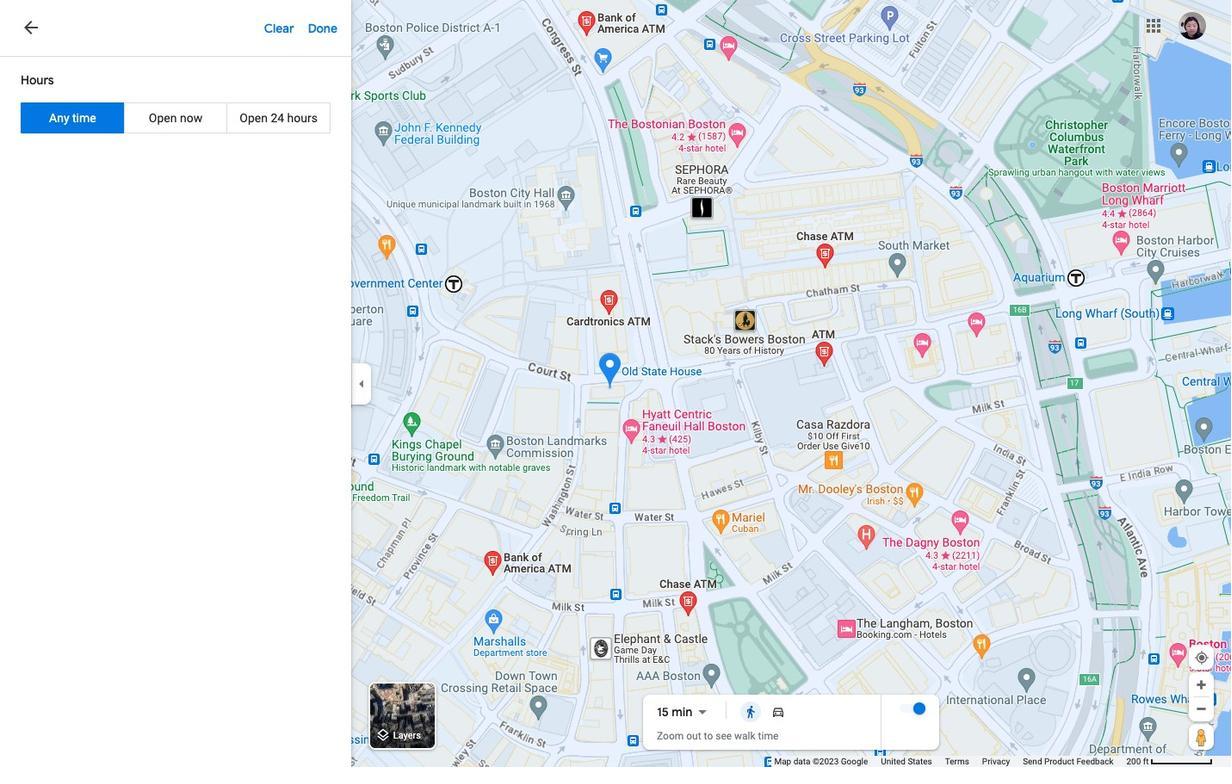 Task type: describe. For each thing, give the bounding box(es) containing it.
Turn off travel time tool checkbox
[[900, 703, 926, 715]]

product
[[1045, 757, 1075, 767]]

main content containing clear
[[0, 0, 351, 767]]

hours
[[287, 111, 318, 125]]

privacy button
[[983, 756, 1010, 767]]

time inside hours group
[[72, 111, 96, 125]]

done button
[[308, 0, 351, 55]]

clear button
[[264, 0, 308, 55]]

collapse side panel image
[[352, 374, 371, 393]]

ft
[[1144, 757, 1149, 767]]

none radio walking
[[738, 702, 765, 723]]

none radio driving
[[765, 702, 793, 723]]

to
[[704, 730, 713, 742]]

15 min
[[657, 705, 693, 720]]

200 ft
[[1127, 757, 1149, 767]]

zoom in image
[[1196, 679, 1208, 692]]

google maps element
[[0, 0, 1232, 767]]

200 ft button
[[1127, 757, 1214, 767]]

send product feedback
[[1023, 757, 1114, 767]]

now
[[180, 111, 203, 125]]

feedback
[[1077, 757, 1114, 767]]

open now
[[149, 111, 203, 125]]

15
[[657, 705, 669, 720]]

send
[[1023, 757, 1043, 767]]

walk
[[735, 730, 756, 742]]

show your location image
[[1195, 650, 1210, 666]]

driving image
[[772, 705, 786, 719]]

footer inside google maps element
[[775, 756, 1127, 767]]

©2023
[[813, 757, 839, 767]]

zoom out to see walk time
[[657, 730, 779, 742]]

15 min button
[[657, 702, 713, 723]]



Task type: vqa. For each thing, say whether or not it's contained in the screenshot.
second the CA$2,113 from the bottom
no



Task type: locate. For each thing, give the bounding box(es) containing it.
united states
[[881, 757, 933, 767]]

1 horizontal spatial time
[[758, 730, 779, 742]]

0 vertical spatial time
[[72, 111, 96, 125]]

google
[[841, 757, 868, 767]]

open for open now
[[149, 111, 177, 125]]

united
[[881, 757, 906, 767]]

any time
[[49, 111, 96, 125]]

united states button
[[881, 756, 933, 767]]

open
[[149, 111, 177, 125], [240, 111, 268, 125]]

hours
[[21, 72, 54, 88]]

min
[[672, 705, 693, 720]]

zoom
[[657, 730, 684, 742]]

1 none radio from the left
[[738, 702, 765, 723]]

2 none radio from the left
[[765, 702, 793, 723]]

1 open from the left
[[149, 111, 177, 125]]

map data ©2023 google
[[775, 757, 868, 767]]

footer
[[775, 756, 1127, 767]]

turn off travel time tool image
[[914, 703, 926, 715]]

option group containing any time
[[21, 102, 331, 134]]

200
[[1127, 757, 1142, 767]]

open for open 24 hours
[[240, 111, 268, 125]]

out
[[687, 730, 702, 742]]

1 vertical spatial time
[[758, 730, 779, 742]]

back image
[[21, 17, 41, 38]]

any
[[49, 111, 69, 125]]

terms button
[[946, 756, 970, 767]]

walking image
[[744, 705, 758, 719]]

option group
[[21, 102, 331, 134]]

footer containing map data ©2023 google
[[775, 756, 1127, 767]]

option group inside hours group
[[21, 102, 331, 134]]

time
[[72, 111, 96, 125], [758, 730, 779, 742]]

done
[[308, 21, 338, 36]]

0 horizontal spatial open
[[149, 111, 177, 125]]

time right any at top left
[[72, 111, 96, 125]]

open left the "24"
[[240, 111, 268, 125]]

privacy
[[983, 757, 1010, 767]]

none radio up walk
[[738, 702, 765, 723]]

hours group
[[0, 60, 351, 145]]

main content
[[0, 0, 351, 767]]

time right walk
[[758, 730, 779, 742]]

terms
[[946, 757, 970, 767]]

see
[[716, 730, 732, 742]]

open left now
[[149, 111, 177, 125]]

data
[[794, 757, 811, 767]]

None radio
[[738, 702, 765, 723], [765, 702, 793, 723]]

show street view coverage image
[[1189, 724, 1214, 750]]

open 24 hours
[[240, 111, 318, 125]]

24
[[271, 111, 284, 125]]

0 horizontal spatial time
[[72, 111, 96, 125]]

2 open from the left
[[240, 111, 268, 125]]

layers
[[393, 731, 421, 742]]

map
[[775, 757, 792, 767]]

clear
[[264, 21, 294, 36]]

states
[[908, 757, 933, 767]]

none radio right walking icon
[[765, 702, 793, 723]]

zoom out image
[[1196, 703, 1208, 716]]

1 horizontal spatial open
[[240, 111, 268, 125]]

send product feedback button
[[1023, 756, 1114, 767]]

google account: michele murakami  
(michele.murakami@adept.ai) image
[[1179, 12, 1207, 39]]



